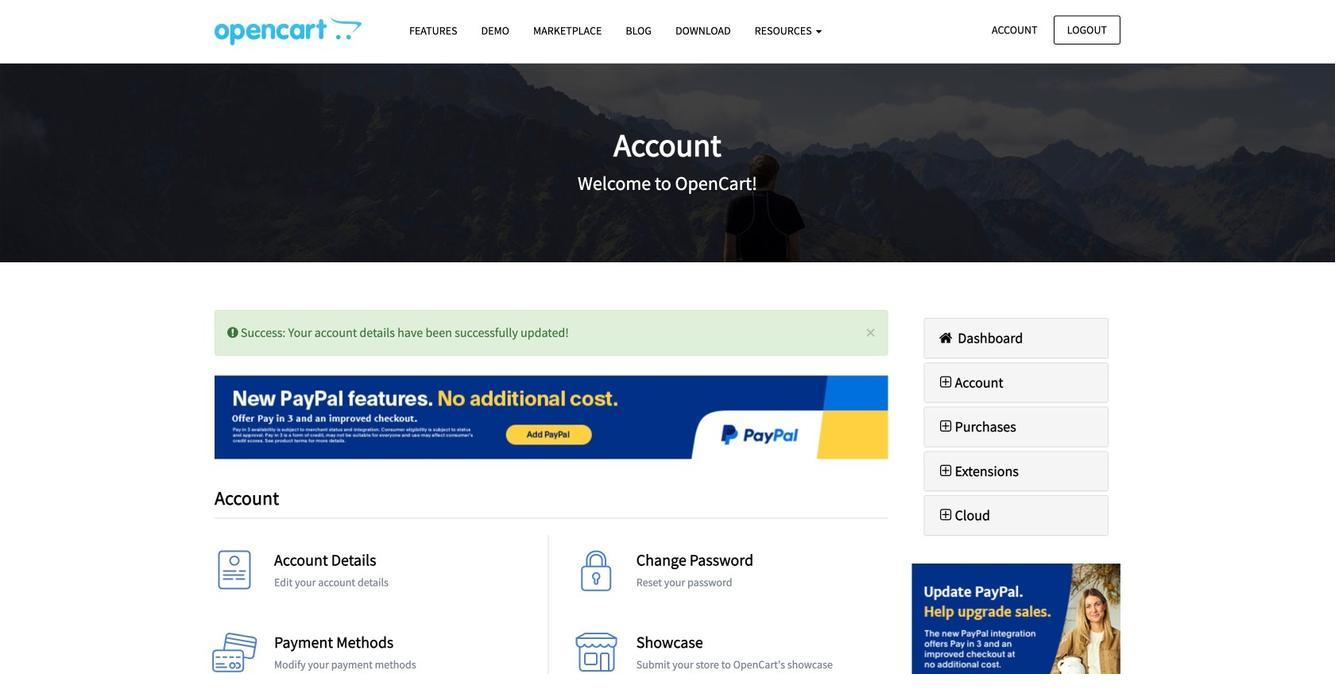 Task type: vqa. For each thing, say whether or not it's contained in the screenshot.
rightmost '0 reviews'
no



Task type: locate. For each thing, give the bounding box(es) containing it.
1 horizontal spatial paypal image
[[912, 564, 1121, 674]]

change password image
[[573, 550, 621, 598]]

payment methods image
[[211, 633, 258, 674]]

plus square o image
[[937, 375, 955, 389], [937, 419, 955, 434], [937, 464, 955, 478], [937, 508, 955, 522]]

0 vertical spatial paypal image
[[215, 376, 888, 459]]

paypal image
[[215, 376, 888, 459], [912, 564, 1121, 674]]

1 plus square o image from the top
[[937, 375, 955, 389]]



Task type: describe. For each thing, give the bounding box(es) containing it.
2 plus square o image from the top
[[937, 419, 955, 434]]

showcase image
[[573, 633, 621, 674]]

account image
[[211, 550, 258, 598]]

exclamation circle image
[[227, 326, 238, 339]]

0 horizontal spatial paypal image
[[215, 376, 888, 459]]

1 vertical spatial paypal image
[[912, 564, 1121, 674]]

home image
[[937, 331, 955, 345]]

4 plus square o image from the top
[[937, 508, 955, 522]]

opencart - your account image
[[215, 17, 362, 45]]

3 plus square o image from the top
[[937, 464, 955, 478]]



